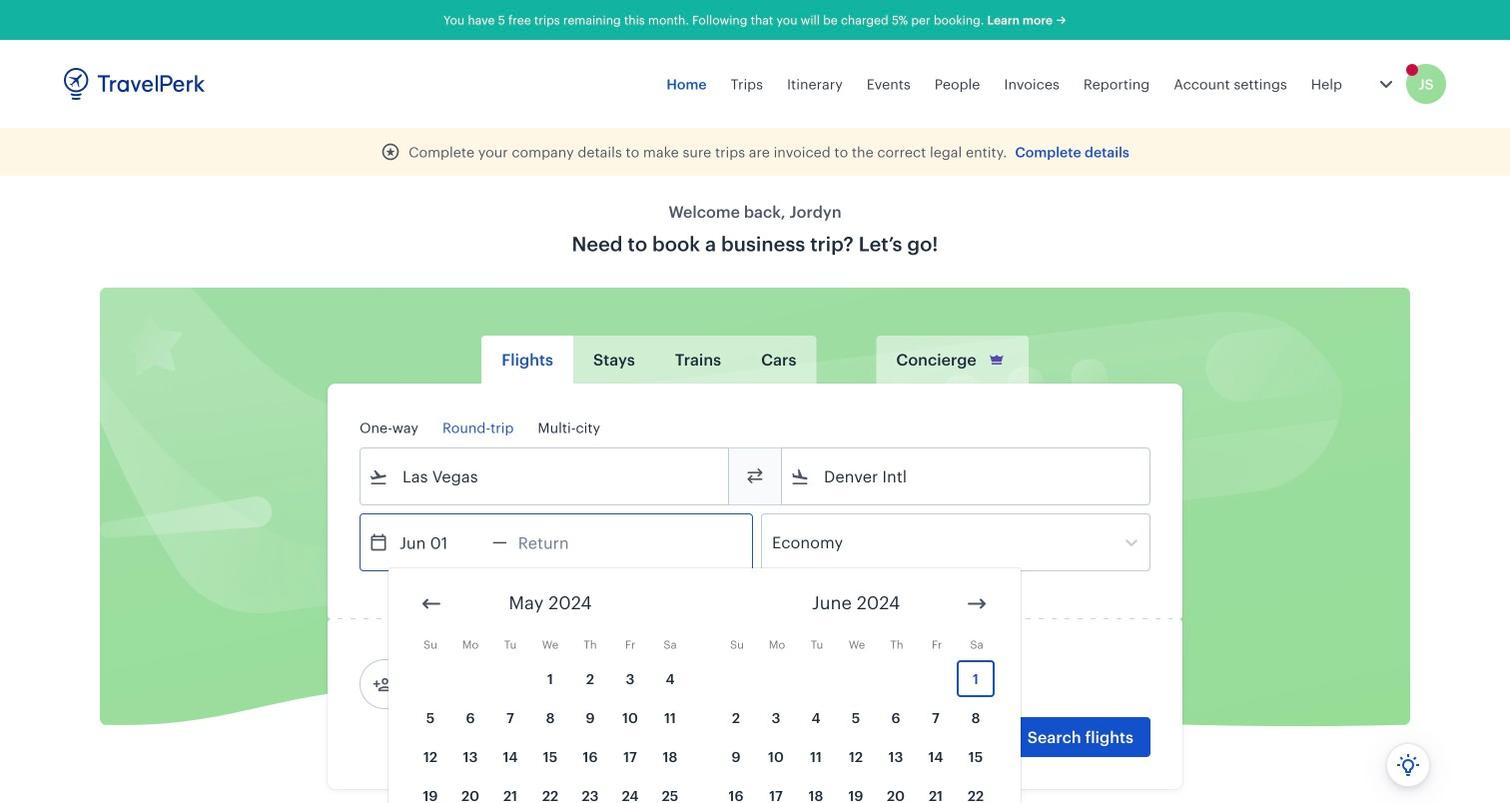 Task type: describe. For each thing, give the bounding box(es) containing it.
move backward to switch to the previous month. image
[[420, 592, 444, 616]]

Add first traveler search field
[[393, 668, 600, 700]]

Return text field
[[507, 514, 611, 570]]



Task type: locate. For each thing, give the bounding box(es) containing it.
Depart text field
[[389, 514, 492, 570]]

To search field
[[810, 461, 1124, 492]]

move forward to switch to the next month. image
[[965, 592, 989, 616]]

From search field
[[389, 461, 702, 492]]

calendar application
[[389, 568, 1510, 803]]



